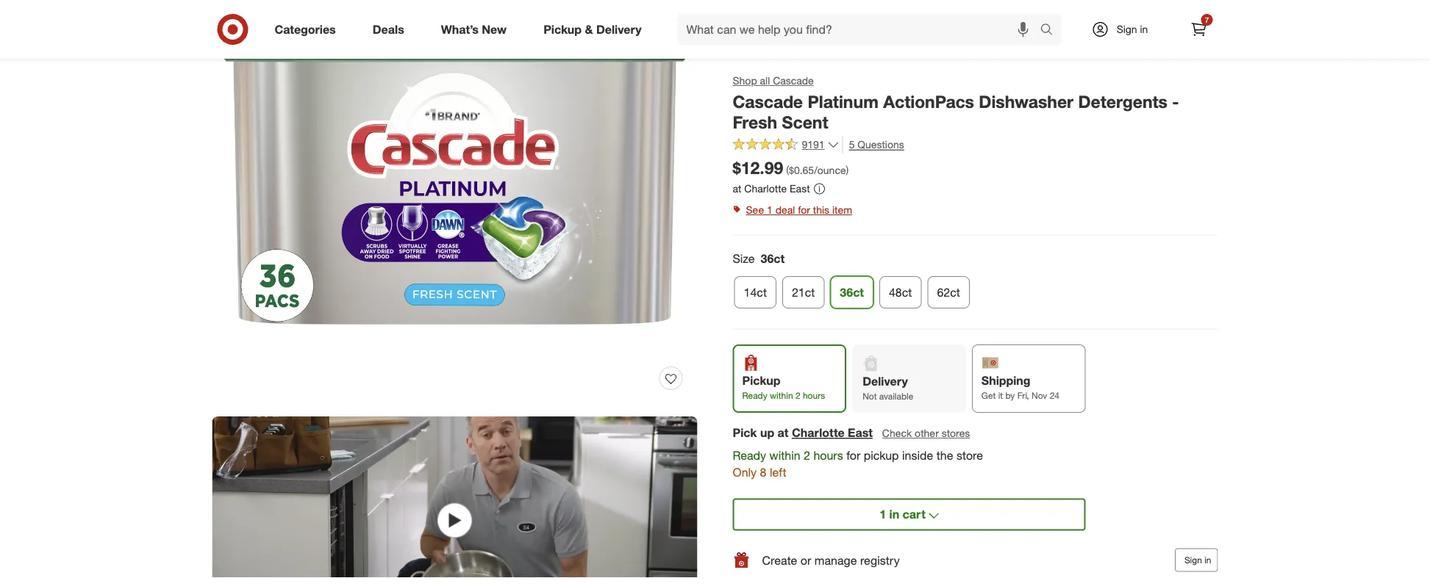 Task type: describe. For each thing, give the bounding box(es) containing it.
48ct link
[[880, 276, 922, 309]]

cart
[[903, 508, 926, 522]]

nov
[[1032, 390, 1048, 402]]

pickup
[[864, 449, 899, 463]]

2 inside ready within 2 hours for pickup inside the store only 8 left
[[804, 449, 811, 463]]

up
[[760, 426, 775, 441]]

questions
[[858, 138, 905, 151]]

platinum
[[808, 91, 879, 112]]

0 vertical spatial cascade
[[773, 74, 814, 87]]

dishwasher
[[979, 91, 1074, 112]]

pickup ready within 2 hours
[[743, 374, 825, 402]]

$12.99 ( $0.65 /ounce )
[[733, 158, 849, 178]]

sign inside sign in button
[[1185, 555, 1202, 567]]

what's new link
[[429, 13, 525, 46]]

sign inside sign in link
[[1117, 23, 1138, 36]]

$12.99
[[733, 158, 784, 178]]

shop all cascade cascade platinum actionpacs dishwasher detergents - fresh scent
[[733, 74, 1180, 133]]

1 vertical spatial at
[[778, 426, 789, 441]]

manage
[[815, 554, 857, 568]]

ready inside the pickup ready within 2 hours
[[743, 390, 768, 402]]

5
[[849, 138, 855, 151]]

62ct
[[937, 285, 960, 300]]

categories
[[275, 22, 336, 36]]

36ct link
[[831, 276, 874, 309]]

cascade platinum actionpacs dishwasher detergents - fresh scent, 2 of 22, play video image
[[212, 417, 698, 579]]

1 vertical spatial cascade
[[733, 91, 803, 112]]

see
[[746, 204, 764, 217]]

delivery not available
[[863, 374, 914, 402]]

inside
[[903, 449, 934, 463]]

1 in cart for cascade platinum actionpacs dishwasher detergents - fresh scent - 36ct element
[[880, 508, 926, 522]]

fresh
[[733, 112, 778, 133]]

store
[[957, 449, 983, 463]]

all
[[760, 74, 770, 87]]

check other stores button
[[882, 426, 971, 442]]

1 vertical spatial charlotte
[[792, 426, 845, 441]]

2 inside the pickup ready within 2 hours
[[796, 390, 801, 402]]

5 questions link
[[843, 136, 905, 153]]

What can we help you find? suggestions appear below search field
[[678, 13, 1044, 46]]

size
[[733, 252, 755, 266]]

see 1 deal for this item link
[[733, 200, 1218, 221]]

create or manage registry
[[762, 554, 900, 568]]

search button
[[1034, 13, 1069, 49]]

by
[[1006, 390, 1015, 402]]

fri,
[[1018, 390, 1030, 402]]

$0.65
[[789, 164, 814, 177]]

left
[[770, 466, 787, 480]]

create
[[762, 554, 798, 568]]

charlotte east button
[[792, 425, 873, 442]]

hours inside ready within 2 hours for pickup inside the store only 8 left
[[814, 449, 843, 463]]

item
[[833, 204, 853, 217]]

this
[[813, 204, 830, 217]]

or
[[801, 554, 812, 568]]

available
[[880, 391, 914, 402]]

shop
[[733, 74, 757, 87]]

delivery inside delivery not available
[[863, 374, 908, 389]]

detergents
[[1079, 91, 1168, 112]]

0 vertical spatial east
[[790, 183, 810, 195]]

deals
[[373, 22, 404, 36]]

pick up at charlotte east
[[733, 426, 873, 441]]

in inside button
[[1205, 555, 1212, 567]]

what's new
[[441, 22, 507, 36]]

pickup & delivery link
[[531, 13, 660, 46]]

0 vertical spatial charlotte
[[745, 183, 787, 195]]

1 vertical spatial 36ct
[[840, 285, 864, 300]]

ready within 2 hours for pickup inside the store only 8 left
[[733, 449, 983, 480]]

14ct link
[[734, 276, 777, 309]]

5 questions
[[849, 138, 905, 151]]

48ct
[[889, 285, 912, 300]]

62ct link
[[928, 276, 970, 309]]

/ounce
[[814, 164, 846, 177]]

14ct
[[744, 285, 767, 300]]

sign in button
[[1175, 549, 1218, 573]]

1 vertical spatial 1
[[880, 508, 886, 522]]

1 horizontal spatial east
[[848, 426, 873, 441]]



Task type: vqa. For each thing, say whether or not it's contained in the screenshot.
the bottom Tree
no



Task type: locate. For each thing, give the bounding box(es) containing it.
0 vertical spatial 1
[[767, 204, 773, 217]]

0 vertical spatial hours
[[803, 390, 825, 402]]

0 vertical spatial 2
[[796, 390, 801, 402]]

)
[[846, 164, 849, 177]]

pickup left &
[[544, 22, 582, 36]]

pickup inside the pickup ready within 2 hours
[[743, 374, 781, 388]]

categories link
[[262, 13, 354, 46]]

ready inside ready within 2 hours for pickup inside the store only 8 left
[[733, 449, 766, 463]]

see 1 deal for this item
[[746, 204, 853, 217]]

1 horizontal spatial for
[[847, 449, 861, 463]]

pick
[[733, 426, 757, 441]]

within inside the pickup ready within 2 hours
[[770, 390, 793, 402]]

delivery
[[596, 22, 642, 36], [863, 374, 908, 389]]

1 vertical spatial 2
[[804, 449, 811, 463]]

hours
[[803, 390, 825, 402], [814, 449, 843, 463]]

pickup
[[544, 22, 582, 36], [743, 374, 781, 388]]

9191 link
[[733, 136, 840, 154]]

0 horizontal spatial east
[[790, 183, 810, 195]]

other
[[915, 427, 939, 440]]

1 horizontal spatial in
[[1140, 23, 1148, 36]]

deal
[[776, 204, 795, 217]]

0 horizontal spatial 1
[[767, 204, 773, 217]]

0 horizontal spatial for
[[798, 204, 810, 217]]

2 vertical spatial in
[[1205, 555, 1212, 567]]

within
[[770, 390, 793, 402], [770, 449, 801, 463]]

0 horizontal spatial at
[[733, 183, 742, 195]]

1 vertical spatial within
[[770, 449, 801, 463]]

0 horizontal spatial charlotte
[[745, 183, 787, 195]]

0 horizontal spatial sign in
[[1117, 23, 1148, 36]]

sign in
[[1117, 23, 1148, 36], [1185, 555, 1212, 567]]

cascade
[[773, 74, 814, 87], [733, 91, 803, 112]]

charlotte
[[745, 183, 787, 195], [792, 426, 845, 441]]

36ct right size
[[761, 252, 785, 266]]

cascade platinum actionpacs dishwasher detergents - fresh scent, 1 of 22 image
[[212, 0, 698, 405]]

hours down charlotte east button
[[814, 449, 843, 463]]

0 horizontal spatial in
[[890, 508, 900, 522]]

the
[[937, 449, 954, 463]]

ready up only
[[733, 449, 766, 463]]

at down the $12.99
[[733, 183, 742, 195]]

shipping get it by fri, nov 24
[[982, 374, 1060, 402]]

0 vertical spatial delivery
[[596, 22, 642, 36]]

1 horizontal spatial 36ct
[[840, 285, 864, 300]]

ready up pick
[[743, 390, 768, 402]]

1 horizontal spatial sign
[[1185, 555, 1202, 567]]

9191
[[802, 138, 825, 151]]

0 vertical spatial ready
[[743, 390, 768, 402]]

for inside ready within 2 hours for pickup inside the store only 8 left
[[847, 449, 861, 463]]

0 horizontal spatial 36ct
[[761, 252, 785, 266]]

sign in link
[[1079, 13, 1171, 46]]

8
[[760, 466, 767, 480]]

1 vertical spatial delivery
[[863, 374, 908, 389]]

0 vertical spatial sign
[[1117, 23, 1138, 36]]

7 link
[[1183, 13, 1215, 46]]

1 horizontal spatial delivery
[[863, 374, 908, 389]]

actionpacs
[[884, 91, 975, 112]]

cascade right the all
[[773, 74, 814, 87]]

1 horizontal spatial 2
[[804, 449, 811, 463]]

0 horizontal spatial sign
[[1117, 23, 1138, 36]]

stores
[[942, 427, 970, 440]]

1 in cart
[[880, 508, 926, 522]]

0 horizontal spatial pickup
[[544, 22, 582, 36]]

hours inside the pickup ready within 2 hours
[[803, 390, 825, 402]]

0 vertical spatial pickup
[[544, 22, 582, 36]]

0 vertical spatial 36ct
[[761, 252, 785, 266]]

1 horizontal spatial charlotte
[[792, 426, 845, 441]]

group
[[731, 251, 1218, 315]]

only
[[733, 466, 757, 480]]

registry
[[861, 554, 900, 568]]

what's
[[441, 22, 479, 36]]

cascade down the all
[[733, 91, 803, 112]]

search
[[1034, 24, 1069, 38]]

for inside see 1 deal for this item link
[[798, 204, 810, 217]]

0 horizontal spatial delivery
[[596, 22, 642, 36]]

within up up
[[770, 390, 793, 402]]

scent
[[782, 112, 829, 133]]

check
[[882, 427, 912, 440]]

delivery right &
[[596, 22, 642, 36]]

delivery up available
[[863, 374, 908, 389]]

1 vertical spatial pickup
[[743, 374, 781, 388]]

it
[[999, 390, 1003, 402]]

1 horizontal spatial sign in
[[1185, 555, 1212, 567]]

not
[[863, 391, 877, 402]]

at
[[733, 183, 742, 195], [778, 426, 789, 441]]

shipping
[[982, 374, 1031, 388]]

for left this
[[798, 204, 810, 217]]

-
[[1173, 91, 1180, 112]]

0 vertical spatial in
[[1140, 23, 1148, 36]]

21ct
[[792, 285, 815, 300]]

group containing size
[[731, 251, 1218, 315]]

1 vertical spatial east
[[848, 426, 873, 441]]

1 horizontal spatial 1
[[880, 508, 886, 522]]

7
[[1205, 15, 1209, 24]]

&
[[585, 22, 593, 36]]

get
[[982, 390, 996, 402]]

size 36ct
[[733, 252, 785, 266]]

charlotte down the $12.99
[[745, 183, 787, 195]]

21ct link
[[783, 276, 825, 309]]

36ct
[[761, 252, 785, 266], [840, 285, 864, 300]]

at charlotte east
[[733, 183, 810, 195]]

1 vertical spatial hours
[[814, 449, 843, 463]]

charlotte up ready within 2 hours for pickup inside the store only 8 left
[[792, 426, 845, 441]]

0 vertical spatial for
[[798, 204, 810, 217]]

1 horizontal spatial at
[[778, 426, 789, 441]]

1 vertical spatial for
[[847, 449, 861, 463]]

1 horizontal spatial pickup
[[743, 374, 781, 388]]

24
[[1050, 390, 1060, 402]]

0 vertical spatial sign in
[[1117, 23, 1148, 36]]

1 vertical spatial in
[[890, 508, 900, 522]]

check other stores
[[882, 427, 970, 440]]

in
[[1140, 23, 1148, 36], [890, 508, 900, 522], [1205, 555, 1212, 567]]

new
[[482, 22, 507, 36]]

within inside ready within 2 hours for pickup inside the store only 8 left
[[770, 449, 801, 463]]

east down $0.65
[[790, 183, 810, 195]]

(
[[786, 164, 789, 177]]

east
[[790, 183, 810, 195], [848, 426, 873, 441]]

0 vertical spatial at
[[733, 183, 742, 195]]

pickup up up
[[743, 374, 781, 388]]

2 up pick up at charlotte east
[[796, 390, 801, 402]]

2 down pick up at charlotte east
[[804, 449, 811, 463]]

for left pickup
[[847, 449, 861, 463]]

1 vertical spatial sign in
[[1185, 555, 1212, 567]]

pickup for ready
[[743, 374, 781, 388]]

pickup for &
[[544, 22, 582, 36]]

ready
[[743, 390, 768, 402], [733, 449, 766, 463]]

pickup & delivery
[[544, 22, 642, 36]]

1 vertical spatial sign
[[1185, 555, 1202, 567]]

0 horizontal spatial 2
[[796, 390, 801, 402]]

sign in inside button
[[1185, 555, 1212, 567]]

36ct right "21ct"
[[840, 285, 864, 300]]

for
[[798, 204, 810, 217], [847, 449, 861, 463]]

1 left cart
[[880, 508, 886, 522]]

east up pickup
[[848, 426, 873, 441]]

sign
[[1117, 23, 1138, 36], [1185, 555, 1202, 567]]

deals link
[[360, 13, 423, 46]]

at right up
[[778, 426, 789, 441]]

1 right 'see'
[[767, 204, 773, 217]]

within up left at the right
[[770, 449, 801, 463]]

1 vertical spatial ready
[[733, 449, 766, 463]]

hours up pick up at charlotte east
[[803, 390, 825, 402]]

1
[[767, 204, 773, 217], [880, 508, 886, 522]]

0 vertical spatial within
[[770, 390, 793, 402]]

2 horizontal spatial in
[[1205, 555, 1212, 567]]



